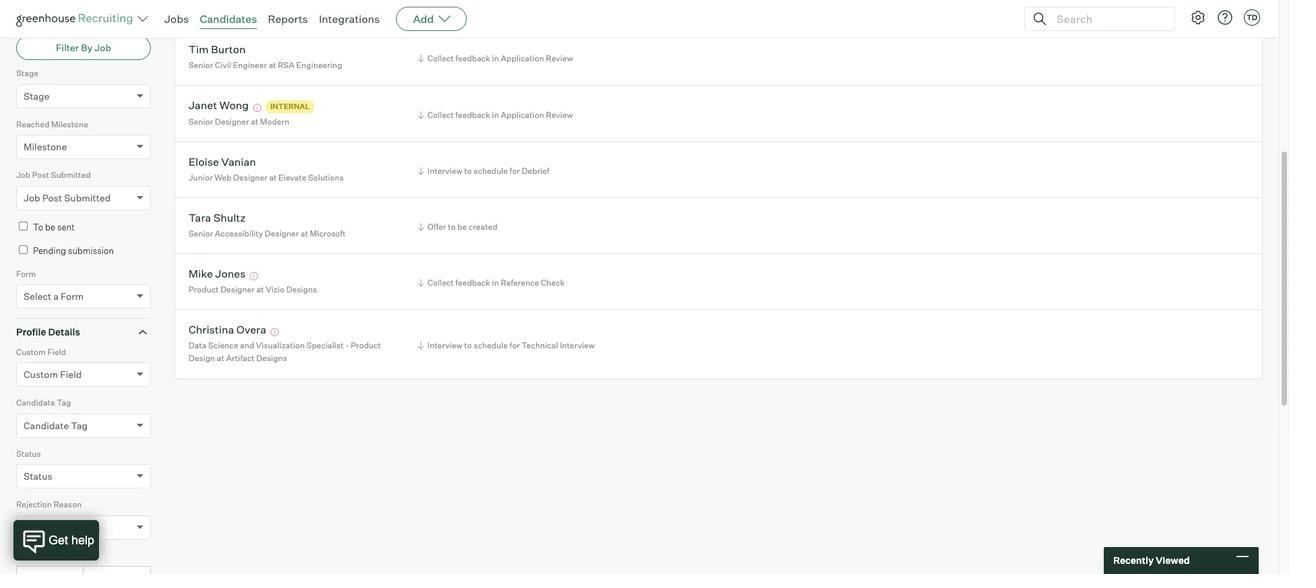 Task type: locate. For each thing, give the bounding box(es) containing it.
2 vertical spatial senior
[[189, 228, 213, 238]]

jobs up tim
[[164, 12, 189, 26]]

2 feedback from the top
[[456, 110, 491, 120]]

to
[[33, 221, 43, 232]]

1 collect from the top
[[428, 53, 454, 63]]

2 collect feedback in application review link from the top
[[416, 108, 577, 121]]

1 vertical spatial in
[[492, 110, 499, 120]]

1 horizontal spatial be
[[458, 222, 467, 232]]

custom down profile
[[16, 347, 46, 357]]

2 vertical spatial feedback
[[456, 278, 491, 288]]

designer right graphic
[[273, 4, 307, 14]]

last
[[16, 550, 33, 560]]

engineer
[[233, 60, 267, 70]]

designer inside tara shultz senior accessibility designer at microsoft
[[265, 228, 299, 238]]

1 horizontal spatial form
[[61, 291, 84, 302]]

feedback
[[456, 53, 491, 63], [456, 110, 491, 120], [456, 278, 491, 288]]

form element
[[16, 267, 151, 318]]

at left rsa
[[269, 60, 276, 70]]

1 collect feedback in application review from the top
[[428, 53, 573, 63]]

2 for from the top
[[510, 340, 520, 350]]

1 collect feedback in application review link from the top
[[416, 52, 577, 65]]

designs inside data science and visualization specialist - product design at artifact designs
[[256, 353, 287, 363]]

1 vertical spatial status
[[24, 470, 52, 482]]

for left debrief
[[510, 166, 520, 176]]

2 in from the top
[[492, 110, 499, 120]]

milestone down reached milestone
[[24, 141, 67, 152]]

milestone
[[51, 119, 88, 129], [24, 141, 67, 152]]

tag
[[57, 398, 71, 408], [71, 420, 88, 431]]

1 senior from the top
[[189, 60, 213, 70]]

product down mike at the top of the page
[[189, 284, 219, 294]]

0 vertical spatial in
[[492, 53, 499, 63]]

0 vertical spatial collect feedback in application review
[[428, 53, 573, 63]]

to for shultz
[[448, 222, 456, 232]]

schedule inside interview to schedule for debrief link
[[474, 166, 508, 176]]

tag up status element on the left bottom of the page
[[71, 420, 88, 431]]

rsa
[[278, 60, 295, 70]]

candidate tag element
[[16, 396, 151, 447]]

1 for from the top
[[510, 166, 520, 176]]

0 vertical spatial milestone
[[51, 119, 88, 129]]

post down 'reached'
[[32, 170, 49, 180]]

tara shultz link
[[189, 211, 246, 227]]

1 vertical spatial collect
[[428, 110, 454, 120]]

rejection reason
[[16, 499, 82, 510], [24, 521, 100, 533]]

janet
[[189, 99, 217, 112]]

status up rejection reason element
[[24, 470, 52, 482]]

at left microsoft
[[301, 228, 308, 238]]

1 vertical spatial application
[[501, 110, 544, 120]]

designer for vanian
[[233, 172, 268, 183]]

pending
[[33, 245, 66, 256]]

1 vertical spatial schedule
[[474, 340, 508, 350]]

job post submitted down reached milestone element
[[16, 170, 91, 180]]

designer right accessibility
[[265, 228, 299, 238]]

mike
[[189, 267, 213, 281]]

rejection reason down status element on the left bottom of the page
[[16, 499, 82, 510]]

0 vertical spatial collect
[[428, 53, 454, 63]]

shultz
[[214, 211, 246, 225]]

1 vertical spatial collect feedback in application review link
[[416, 108, 577, 121]]

christina overa has been in technical interview for more than 14 days image
[[269, 328, 281, 337]]

0 vertical spatial status
[[16, 449, 41, 459]]

2 vertical spatial job
[[24, 192, 40, 203]]

in
[[492, 53, 499, 63], [492, 110, 499, 120], [492, 278, 499, 288]]

1 schedule from the top
[[474, 166, 508, 176]]

vanian
[[221, 155, 256, 169]]

candidate tag
[[16, 398, 71, 408], [24, 420, 88, 431]]

custom field
[[16, 347, 66, 357], [24, 369, 82, 380]]

0 vertical spatial feedback
[[456, 53, 491, 63]]

candidate tag up status element on the left bottom of the page
[[24, 420, 88, 431]]

2 senior from the top
[[189, 117, 213, 127]]

reached milestone element
[[16, 118, 151, 169]]

interview to schedule for debrief
[[428, 166, 550, 176]]

1 vertical spatial custom
[[24, 369, 58, 380]]

1 vertical spatial job post submitted
[[24, 192, 111, 203]]

schedule
[[474, 166, 508, 176], [474, 340, 508, 350]]

collect feedback in application review
[[428, 53, 573, 63], [428, 110, 573, 120]]

1 application from the top
[[501, 53, 544, 63]]

be
[[45, 221, 55, 232], [458, 222, 467, 232]]

feedback down add popup button
[[456, 53, 491, 63]]

feedback up interview to schedule for debrief link
[[456, 110, 491, 120]]

feedback left reference
[[456, 278, 491, 288]]

0 vertical spatial rejection reason
[[16, 499, 82, 510]]

0 vertical spatial to
[[464, 166, 472, 176]]

tag down "custom field" element
[[57, 398, 71, 408]]

for left technical
[[510, 340, 520, 350]]

collect
[[428, 53, 454, 63], [428, 110, 454, 120], [428, 278, 454, 288]]

1 vertical spatial collect feedback in application review
[[428, 110, 573, 120]]

3 feedback from the top
[[456, 278, 491, 288]]

2 schedule from the top
[[474, 340, 508, 350]]

0 horizontal spatial form
[[16, 269, 36, 279]]

1 vertical spatial for
[[510, 340, 520, 350]]

to for vanian
[[464, 166, 472, 176]]

form down pending submission option at the left
[[16, 269, 36, 279]]

senior
[[189, 60, 213, 70], [189, 117, 213, 127], [189, 228, 213, 238]]

add
[[413, 12, 434, 26]]

senior down tara
[[189, 228, 213, 238]]

job
[[95, 42, 111, 53], [16, 170, 30, 180], [24, 192, 40, 203]]

for for debrief
[[510, 166, 520, 176]]

at left elevate
[[269, 172, 277, 183]]

tara
[[189, 211, 211, 225]]

senior inside tim burton senior civil engineer at rsa engineering
[[189, 60, 213, 70]]

2 collect from the top
[[428, 110, 454, 120]]

to be sent
[[33, 221, 75, 232]]

1 review from the top
[[546, 53, 573, 63]]

select
[[24, 291, 51, 302]]

candidate tag down "custom field" element
[[16, 398, 71, 408]]

2 collect feedback in application review from the top
[[428, 110, 573, 120]]

custom down "profile details"
[[24, 369, 58, 380]]

form right a
[[61, 291, 84, 302]]

senior down tim
[[189, 60, 213, 70]]

at down the "janet wong has been in application review for more than 5 days" icon
[[251, 117, 258, 127]]

1 vertical spatial candidate
[[24, 420, 69, 431]]

1 vertical spatial senior
[[189, 117, 213, 127]]

product
[[189, 284, 219, 294], [351, 340, 381, 350]]

0 vertical spatial review
[[546, 53, 573, 63]]

designs right vizio
[[286, 284, 317, 294]]

3 collect from the top
[[428, 278, 454, 288]]

to right "offer"
[[448, 222, 456, 232]]

designer
[[273, 4, 307, 14], [215, 117, 249, 127], [233, 172, 268, 183], [265, 228, 299, 238], [221, 284, 255, 294]]

1 vertical spatial web
[[215, 172, 232, 183]]

stage
[[16, 68, 38, 78], [24, 90, 50, 102]]

status
[[16, 449, 41, 459], [24, 470, 52, 482]]

candidate down "custom field" element
[[16, 398, 55, 408]]

0 vertical spatial job post submitted
[[16, 170, 91, 180]]

microsoft
[[310, 228, 346, 238]]

to down collect feedback in reference check link
[[464, 340, 472, 350]]

schedule left technical
[[474, 340, 508, 350]]

collect feedback in application review link for senior civil engineer at rsa engineering
[[416, 52, 577, 65]]

activity
[[35, 550, 64, 560]]

product right -
[[351, 340, 381, 350]]

3 senior from the top
[[189, 228, 213, 238]]

0 vertical spatial senior
[[189, 60, 213, 70]]

0 vertical spatial application
[[501, 53, 544, 63]]

candidate up status element on the left bottom of the page
[[24, 420, 69, 431]]

review for senior civil engineer at rsa engineering
[[546, 53, 573, 63]]

web right &
[[223, 4, 240, 14]]

3 in from the top
[[492, 278, 499, 288]]

2 vertical spatial to
[[464, 340, 472, 350]]

1 vertical spatial stage
[[24, 90, 50, 102]]

2 application from the top
[[501, 110, 544, 120]]

civil
[[215, 60, 231, 70]]

0 vertical spatial collect feedback in application review link
[[416, 52, 577, 65]]

collect feedback in application review for senior civil engineer at rsa engineering
[[428, 53, 573, 63]]

0 vertical spatial custom field
[[16, 347, 66, 357]]

greenhouse recruiting image
[[16, 11, 137, 27]]

rejection
[[16, 499, 52, 510], [24, 521, 65, 533]]

1 vertical spatial to
[[448, 222, 456, 232]]

interview for interview to schedule for debrief
[[428, 166, 463, 176]]

jobs up filter by job button
[[16, 10, 39, 21]]

internal
[[270, 102, 310, 111]]

christina overa link
[[189, 323, 266, 339]]

1 vertical spatial rejection reason
[[24, 521, 100, 533]]

schedule for technical
[[474, 340, 508, 350]]

interview
[[428, 166, 463, 176], [428, 340, 463, 350], [560, 340, 595, 350]]

custom field element
[[16, 345, 151, 396]]

details
[[48, 326, 80, 338]]

2 review from the top
[[546, 110, 573, 120]]

0 vertical spatial form
[[16, 269, 36, 279]]

profile details
[[16, 326, 80, 338]]

jobs
[[16, 10, 39, 21], [164, 12, 189, 26]]

science
[[208, 340, 238, 350]]

designer inside eloise vanian junior web designer at elevate solutions
[[233, 172, 268, 183]]

0 vertical spatial designs
[[286, 284, 317, 294]]

senior for tara
[[189, 228, 213, 238]]

submitted up sent at the top left of page
[[64, 192, 111, 203]]

jones
[[215, 267, 246, 281]]

candidates
[[200, 12, 257, 26]]

status element
[[16, 447, 151, 498]]

0 vertical spatial schedule
[[474, 166, 508, 176]]

collect feedback in application review link
[[416, 52, 577, 65], [416, 108, 577, 121]]

0 vertical spatial for
[[510, 166, 520, 176]]

job post submitted up sent at the top left of page
[[24, 192, 111, 203]]

2 vertical spatial in
[[492, 278, 499, 288]]

job post submitted
[[16, 170, 91, 180], [24, 192, 111, 203]]

sent
[[57, 221, 75, 232]]

be left created
[[458, 222, 467, 232]]

integrations
[[319, 12, 380, 26]]

0 horizontal spatial be
[[45, 221, 55, 232]]

1 vertical spatial feedback
[[456, 110, 491, 120]]

submitted
[[51, 170, 91, 180], [64, 192, 111, 203]]

senior down janet at the left top of the page
[[189, 117, 213, 127]]

at down mike jones has been in reference check for more than 10 days "icon"
[[257, 284, 264, 294]]

graphic
[[242, 4, 271, 14]]

at inside tim burton senior civil engineer at rsa engineering
[[269, 60, 276, 70]]

designs down 'visualization'
[[256, 353, 287, 363]]

designer for shultz
[[265, 228, 299, 238]]

0 vertical spatial product
[[189, 284, 219, 294]]

product inside data science and visualization specialist - product design at artifact designs
[[351, 340, 381, 350]]

to
[[464, 166, 472, 176], [448, 222, 456, 232], [464, 340, 472, 350]]

1 vertical spatial form
[[61, 291, 84, 302]]

designer down the vanian
[[233, 172, 268, 183]]

0 vertical spatial web
[[223, 4, 240, 14]]

2 vertical spatial collect
[[428, 278, 454, 288]]

reached
[[16, 119, 49, 129]]

1 vertical spatial job
[[16, 170, 30, 180]]

0 vertical spatial tag
[[57, 398, 71, 408]]

1 horizontal spatial product
[[351, 340, 381, 350]]

1 vertical spatial product
[[351, 340, 381, 350]]

visualization
[[256, 340, 305, 350]]

web down eloise vanian 'link'
[[215, 172, 232, 183]]

interview for interview to schedule for technical interview
[[428, 340, 463, 350]]

janet wong link
[[189, 99, 249, 114]]

post up the to be sent
[[42, 192, 62, 203]]

debrief
[[522, 166, 550, 176]]

senior inside tara shultz senior accessibility designer at microsoft
[[189, 228, 213, 238]]

collect for jones
[[428, 278, 454, 288]]

stage element
[[16, 67, 151, 118]]

0 vertical spatial reason
[[54, 499, 82, 510]]

1 vertical spatial designs
[[256, 353, 287, 363]]

1 vertical spatial review
[[546, 110, 573, 120]]

at down science
[[217, 353, 224, 363]]

artifact
[[226, 353, 255, 363]]

0 vertical spatial job
[[95, 42, 111, 53]]

1 vertical spatial submitted
[[64, 192, 111, 203]]

schedule left debrief
[[474, 166, 508, 176]]

collect feedback in application review link for senior designer at modern
[[416, 108, 577, 121]]

status down candidate tag element
[[16, 449, 41, 459]]

configure image
[[1191, 9, 1207, 26]]

submitted down reached milestone element
[[51, 170, 91, 180]]

to up offer to be created
[[464, 166, 472, 176]]

christina
[[189, 323, 234, 337]]

for for technical
[[510, 340, 520, 350]]

be right to
[[45, 221, 55, 232]]

schedule inside the interview to schedule for technical interview link
[[474, 340, 508, 350]]

milestone down "stage" element
[[51, 119, 88, 129]]

solutions
[[308, 172, 344, 183]]

recently
[[1114, 555, 1154, 566]]

rejection reason up activity
[[24, 521, 100, 533]]



Task type: describe. For each thing, give the bounding box(es) containing it.
job post submitted element
[[16, 169, 151, 219]]

product designer at vizio designs
[[189, 284, 317, 294]]

tara shultz senior accessibility designer at microsoft
[[189, 211, 346, 238]]

td button
[[1242, 7, 1263, 28]]

&
[[215, 4, 221, 14]]

recently viewed
[[1114, 555, 1190, 566]]

filter by job
[[56, 42, 111, 53]]

1 horizontal spatial jobs
[[164, 12, 189, 26]]

designer for &
[[273, 4, 307, 14]]

eloise vanian junior web designer at elevate solutions
[[189, 155, 344, 183]]

rejection reason element
[[16, 498, 151, 549]]

reports link
[[268, 12, 308, 26]]

td button
[[1245, 9, 1261, 26]]

interview to schedule for debrief link
[[416, 165, 553, 177]]

collect feedback in reference check
[[428, 278, 565, 288]]

tim burton link
[[189, 43, 246, 58]]

collect feedback in reference check link
[[416, 276, 568, 289]]

janet wong has been in application review for more than 5 days image
[[251, 104, 263, 112]]

review for senior designer at modern
[[546, 110, 573, 120]]

feedback for mike jones
[[456, 278, 491, 288]]

jobs link
[[164, 12, 189, 26]]

select a form
[[24, 291, 84, 302]]

profile
[[16, 326, 46, 338]]

0 vertical spatial rejection
[[16, 499, 52, 510]]

offer
[[428, 222, 446, 232]]

technical
[[522, 340, 558, 350]]

td
[[1247, 13, 1258, 22]]

in for mike jones
[[492, 278, 499, 288]]

collect for wong
[[428, 110, 454, 120]]

accessibility
[[215, 228, 263, 238]]

feedback for janet wong
[[456, 110, 491, 120]]

christina overa
[[189, 323, 266, 337]]

web inside eloise vanian junior web designer at elevate solutions
[[215, 172, 232, 183]]

0 vertical spatial stage
[[16, 68, 38, 78]]

digital & web graphic designer at xeometry
[[189, 4, 356, 14]]

tim
[[189, 43, 209, 56]]

1 vertical spatial tag
[[71, 420, 88, 431]]

0 vertical spatial candidate tag
[[16, 398, 71, 408]]

1 vertical spatial reason
[[67, 521, 100, 533]]

elevate
[[279, 172, 307, 183]]

at inside tara shultz senior accessibility designer at microsoft
[[301, 228, 308, 238]]

overa
[[237, 323, 266, 337]]

check
[[541, 278, 565, 288]]

interview to schedule for technical interview
[[428, 340, 595, 350]]

senior designer at modern
[[189, 117, 289, 127]]

and
[[240, 340, 254, 350]]

in for janet wong
[[492, 110, 499, 120]]

at left the xeometry
[[309, 4, 317, 14]]

filter
[[56, 42, 79, 53]]

offer to be created link
[[416, 220, 501, 233]]

data
[[189, 340, 207, 350]]

reports
[[268, 12, 308, 26]]

a
[[53, 291, 59, 302]]

eloise
[[189, 155, 219, 169]]

tim burton senior civil engineer at rsa engineering
[[189, 43, 342, 70]]

offer to be created
[[428, 222, 498, 232]]

filter by job button
[[16, 36, 151, 60]]

senior for tim
[[189, 60, 213, 70]]

candidates link
[[200, 12, 257, 26]]

mike jones link
[[189, 267, 246, 283]]

mike jones has been in reference check for more than 10 days image
[[248, 272, 260, 281]]

mike jones
[[189, 267, 246, 281]]

created
[[469, 222, 498, 232]]

1 in from the top
[[492, 53, 499, 63]]

xeometry
[[318, 4, 356, 14]]

application for senior civil engineer at rsa engineering
[[501, 53, 544, 63]]

1 vertical spatial candidate tag
[[24, 420, 88, 431]]

modern
[[260, 117, 289, 127]]

interview to schedule for technical interview link
[[416, 339, 598, 352]]

0 vertical spatial field
[[47, 347, 66, 357]]

collect feedback in application review for senior designer at modern
[[428, 110, 573, 120]]

0 vertical spatial custom
[[16, 347, 46, 357]]

digital
[[189, 4, 213, 14]]

design
[[189, 353, 215, 363]]

1 feedback from the top
[[456, 53, 491, 63]]

0 vertical spatial post
[[32, 170, 49, 180]]

eloise vanian link
[[189, 155, 256, 171]]

viewed
[[1156, 555, 1190, 566]]

1 vertical spatial post
[[42, 192, 62, 203]]

0 vertical spatial submitted
[[51, 170, 91, 180]]

wong
[[220, 99, 249, 112]]

by
[[81, 42, 93, 53]]

job inside button
[[95, 42, 111, 53]]

engineering
[[296, 60, 342, 70]]

vizio
[[266, 284, 285, 294]]

1 vertical spatial custom field
[[24, 369, 82, 380]]

junior
[[189, 172, 213, 183]]

0 horizontal spatial jobs
[[16, 10, 39, 21]]

data science and visualization specialist - product design at artifact designs
[[189, 340, 381, 363]]

1 vertical spatial rejection
[[24, 521, 65, 533]]

designer down wong
[[215, 117, 249, 127]]

submission
[[68, 245, 114, 256]]

specialist
[[307, 340, 344, 350]]

Search text field
[[1054, 9, 1163, 29]]

at inside eloise vanian junior web designer at elevate solutions
[[269, 172, 277, 183]]

at inside data science and visualization specialist - product design at artifact designs
[[217, 353, 224, 363]]

1 vertical spatial milestone
[[24, 141, 67, 152]]

To be sent checkbox
[[19, 221, 28, 230]]

0 vertical spatial candidate
[[16, 398, 55, 408]]

reached milestone
[[16, 119, 88, 129]]

designer down jones in the left of the page
[[221, 284, 255, 294]]

integrations link
[[319, 12, 380, 26]]

schedule for debrief
[[474, 166, 508, 176]]

reference
[[501, 278, 539, 288]]

burton
[[211, 43, 246, 56]]

1 vertical spatial field
[[60, 369, 82, 380]]

janet wong
[[189, 99, 249, 112]]

pending submission
[[33, 245, 114, 256]]

last activity
[[16, 550, 64, 560]]

Pending submission checkbox
[[19, 245, 28, 254]]

add button
[[396, 7, 467, 31]]

0 horizontal spatial product
[[189, 284, 219, 294]]

application for senior designer at modern
[[501, 110, 544, 120]]

-
[[345, 340, 349, 350]]



Task type: vqa. For each thing, say whether or not it's contained in the screenshot.
Company to the bottom
no



